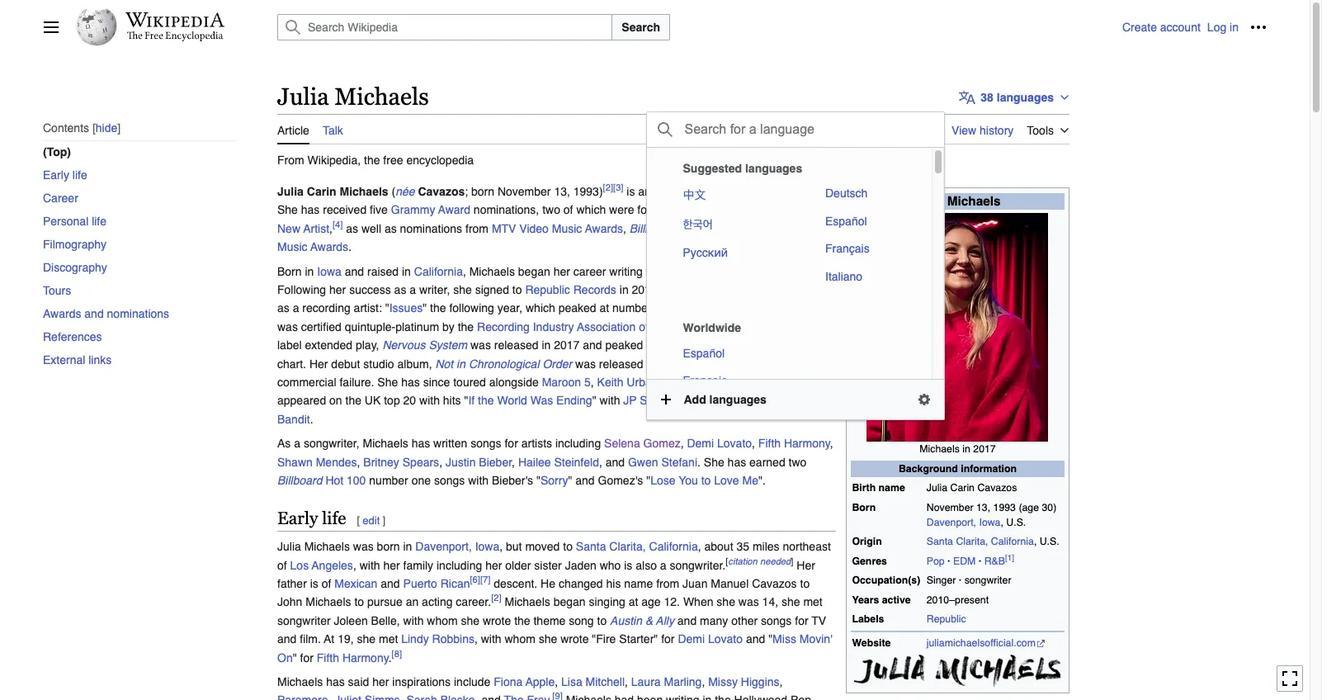 Task type: locate. For each thing, give the bounding box(es) containing it.
miles
[[753, 540, 780, 553]]

deutsch
[[825, 187, 868, 200]]

of left the los
[[277, 558, 287, 572]]

santa up pop
[[927, 536, 953, 548]]

is down los angeles "link"
[[310, 577, 318, 590]]

single
[[793, 283, 823, 296]]

2 vertical spatial her
[[797, 558, 816, 572]]

1 vertical spatial life
[[92, 215, 107, 228]]

and was certified quintuple-platinum by the
[[277, 302, 817, 333]]

chronological
[[469, 357, 539, 370]]

artists inside the as a songwriter, michaels has written songs for artists including selena gomez , demi lovato , fifth harmony , shawn mendes , britney spears , justin bieber , hailee steinfeld , and gwen stefani . she has earned two billboard hot 100 number one songs with bieber's " sorry " and gomez's " lose you to love me ".
[[521, 437, 552, 450]]

1 vertical spatial 2017
[[973, 443, 996, 455]]

0 vertical spatial met
[[804, 595, 823, 609]]

she up lose you to love me link
[[704, 455, 725, 468]]

search
[[622, 21, 660, 34]]

life for personal life link
[[92, 215, 107, 228]]

cavazos up grammy award link
[[418, 185, 465, 198]]

languages up tools
[[997, 91, 1054, 104]]

republic link
[[927, 614, 966, 625]]

1 vertical spatial age
[[642, 595, 661, 609]]

2 horizontal spatial music
[[678, 222, 708, 235]]

year,
[[498, 302, 523, 315]]

was inside nervous system was released in 2017 and peaked at number 48 on the chart. her debut studio album, not in chronological order
[[471, 339, 491, 352]]

personal tools navigation
[[1123, 14, 1272, 40]]

whom
[[427, 614, 458, 627], [505, 632, 536, 646]]

genres
[[852, 555, 887, 567]]

0 vertical spatial [2] link
[[603, 182, 613, 193]]

0 horizontal spatial you
[[679, 474, 698, 487]]

5
[[584, 376, 591, 389]]

to
[[512, 283, 522, 296], [688, 357, 697, 370], [701, 474, 711, 487], [563, 540, 573, 553], [800, 577, 810, 590], [354, 595, 364, 609], [597, 614, 607, 627]]

michaels inside michaels began singing at age 12. when she was 14, she met songwriter joleen belle, with whom she wrote the theme song to
[[505, 595, 550, 609]]

0 horizontal spatial number
[[369, 474, 408, 487]]

and inside is an american singer and songwriter. she has received five
[[741, 185, 760, 198]]

log in link
[[1208, 21, 1239, 34]]

contents hide
[[43, 122, 117, 135]]

career
[[43, 192, 78, 205]]

fifth
[[758, 437, 781, 450], [317, 651, 339, 664]]

and inside and released her debut single as a recording artist: "
[[671, 283, 690, 296]]

and down 'when'
[[678, 614, 697, 627]]

met for 19,
[[379, 632, 398, 646]]

Search search field
[[258, 14, 1123, 40]]

from up 12.
[[656, 577, 680, 590]]

and up pursue
[[381, 577, 400, 590]]

0 horizontal spatial [
[[357, 515, 360, 527]]

rican
[[441, 577, 470, 590]]

michaels in 2017 image
[[867, 213, 1049, 442]]

0 vertical spatial she
[[277, 203, 298, 217]]

1993
[[994, 501, 1016, 513]]

marling
[[664, 675, 702, 688]]

fifth down the at
[[317, 651, 339, 664]]

at down русский at the top
[[726, 265, 736, 278]]

0 horizontal spatial wrote
[[483, 614, 511, 627]]

0 horizontal spatial name
[[624, 577, 653, 590]]

laura marling link
[[631, 675, 702, 688]]

debut inside (riaa). her debut major- label extended play,
[[760, 320, 789, 333]]

1 horizontal spatial songwriter
[[965, 575, 1012, 586]]

[4] link
[[333, 219, 343, 230]]

began inside michaels began singing at age 12. when she was 14, she met songwriter joleen belle, with whom she wrote the theme song to
[[554, 595, 586, 609]]

the inside and has appeared on the uk top 20 with hits "
[[345, 394, 362, 407]]

at inside nervous system was released in 2017 and peaked at number 48 on the chart. her debut studio album, not in chronological order
[[647, 339, 656, 352]]

1 horizontal spatial two
[[789, 455, 807, 468]]

the inside ", michaels began her career writing for other artists at the age of 16. following her success as a writer, she signed to"
[[739, 265, 755, 278]]

began down changed
[[554, 595, 586, 609]]

california
[[414, 265, 463, 278], [991, 536, 1034, 548], [649, 540, 698, 553]]

1 vertical spatial songwriter.
[[670, 558, 726, 572]]

] down northeast at right
[[791, 555, 794, 567]]

to inside michaels began singing at age 12. when she was 14, she met songwriter joleen belle, with whom she wrote the theme song to
[[597, 614, 607, 627]]

links
[[89, 354, 112, 367]]

as right well
[[385, 222, 397, 235]]

0 vertical spatial wrote
[[483, 614, 511, 627]]

1 horizontal spatial español
[[825, 214, 867, 228]]

is inside the 'her father is of'
[[310, 577, 318, 590]]

artist
[[303, 222, 329, 235]]

to up "niall"
[[688, 357, 697, 370]]

2 vertical spatial iowa
[[475, 540, 500, 553]]

which for of
[[576, 203, 606, 217]]

music
[[552, 222, 582, 235], [678, 222, 708, 235], [277, 240, 308, 254]]

julia michaels for information
[[915, 194, 1001, 209]]

of inside , about 35 miles northeast of
[[277, 558, 287, 572]]

with down since
[[419, 394, 440, 407]]

1 vertical spatial ]
[[791, 555, 794, 567]]

languages down the horan
[[710, 393, 767, 406]]

2 horizontal spatial life
[[322, 509, 346, 529]]

0 horizontal spatial u.s.
[[1007, 517, 1026, 528]]

français up add
[[683, 374, 727, 387]]

a right also on the left of page
[[660, 558, 667, 572]]

demi lovato link up love
[[687, 437, 752, 450]]

she up new
[[277, 203, 298, 217]]

julia michaels element
[[277, 144, 1070, 700]]

julia michaels was born in davenport, iowa , but moved to santa clarita, california
[[277, 540, 698, 553]]

español link up the horan
[[676, 340, 789, 366]]

began
[[518, 265, 550, 278], [554, 595, 586, 609]]

13, up grammy award nominations, two of which were for song of the year
[[554, 185, 570, 198]]

español down worldwide
[[683, 346, 725, 360]]

from left mtv
[[466, 222, 489, 235]]

talk link
[[323, 114, 343, 143]]

demi lovato link down many
[[678, 632, 743, 646]]

0 vertical spatial released
[[694, 283, 738, 296]]

1 horizontal spatial harmony
[[784, 437, 831, 450]]

and inside the 'and was certified quintuple-platinum by the'
[[797, 302, 817, 315]]

following
[[449, 302, 494, 315]]

2 horizontal spatial cavazos
[[978, 482, 1017, 494]]

for inside " for fifth harmony . [8]
[[300, 651, 314, 664]]

0 horizontal spatial julia michaels
[[277, 83, 429, 110]]

1 vertical spatial you
[[679, 474, 698, 487]]

(
[[392, 185, 396, 198]]

republic for republic records in 2016
[[525, 283, 570, 296]]

other down русский at the top
[[663, 265, 689, 278]]

(riaa). her debut major- label extended play,
[[277, 320, 825, 352]]

with up lindy
[[403, 614, 424, 627]]

"fire
[[592, 632, 616, 646]]

for inside and many other songs for tv and film. at 19, she met
[[795, 614, 809, 627]]

deutsch link
[[819, 180, 918, 207]]

harmony inside the as a songwriter, michaels has written songs for artists including selena gomez , demi lovato , fifth harmony , shawn mendes , britney spears , justin bieber , hailee steinfeld , and gwen stefani . she has earned two billboard hot 100 number one songs with bieber's " sorry " and gomez's " lose you to love me ".
[[784, 437, 831, 450]]

(top) link
[[43, 141, 248, 164]]

1 vertical spatial wrote
[[561, 632, 589, 646]]

hot 100 link
[[326, 474, 366, 487]]

harmony
[[784, 437, 831, 450], [342, 651, 389, 664]]

harmony inside " for fifth harmony . [8]
[[342, 651, 389, 664]]

1 vertical spatial iowa
[[979, 517, 1001, 528]]

artists down русский at the top
[[692, 265, 723, 278]]

2 vertical spatial debut
[[331, 357, 360, 370]]

0 vertical spatial fifth harmony link
[[758, 437, 831, 450]]

at inside ", michaels began her career writing for other artists at the age of 16. following her success as a writer, she signed to"
[[726, 265, 736, 278]]

at down america
[[647, 339, 656, 352]]

of left '16.'
[[781, 265, 791, 278]]

0 vertical spatial artists
[[692, 265, 723, 278]]

[2] inside julia carin michaels ( née cavazos ; born november 13, 1993) [2] [3]
[[603, 182, 613, 193]]

justin bieber link
[[446, 455, 512, 468]]

1 horizontal spatial her
[[738, 320, 757, 333]]

, inside los angeles , with her family including her older sister jaden who is also a songwriter. [ citation needed ]
[[353, 558, 356, 572]]

1 vertical spatial [2] link
[[491, 592, 502, 604]]

information
[[961, 463, 1017, 474]]

with right robbins
[[481, 632, 502, 646]]

songwriter. inside los angeles , with her family including her older sister jaden who is also a songwriter. [ citation needed ]
[[670, 558, 726, 572]]

(top)
[[43, 146, 71, 159]]

a inside ", michaels began her career writing for other artists at the age of 16. following her success as a writer, she signed to"
[[410, 283, 416, 296]]

1 horizontal spatial early
[[277, 509, 318, 529]]

, about 35 miles northeast of
[[277, 540, 831, 572]]

0 vertical spatial whom
[[427, 614, 458, 627]]

2 vertical spatial she
[[704, 455, 725, 468]]

gwen
[[628, 455, 658, 468]]

songwriter up film.
[[277, 614, 331, 627]]

the free encyclopedia image
[[127, 31, 223, 42]]

contents
[[43, 122, 89, 135]]

by
[[442, 320, 455, 333]]

california up also on the left of page
[[649, 540, 698, 553]]

, inside , about 35 miles northeast of
[[698, 540, 701, 553]]

has up spears
[[412, 437, 430, 450]]

1 vertical spatial number
[[659, 339, 699, 352]]

0 horizontal spatial 2017
[[554, 339, 580, 352]]

peaked down association
[[605, 339, 643, 352]]

for down the ally
[[661, 632, 675, 646]]

iowa up the following
[[317, 265, 342, 278]]

billboard inside the , [4] as well as nominations from mtv video music awards , billboard music awards
[[630, 222, 675, 235]]

michaels inside julia carin michaels ( née cavazos ; born november 13, 1993) [2] [3]
[[340, 185, 388, 198]]

0 horizontal spatial harmony
[[342, 651, 389, 664]]

0 vertical spatial español
[[825, 214, 867, 228]]

number inside nervous system was released in 2017 and peaked at number 48 on the chart. her debut studio album, not in chronological order
[[659, 339, 699, 352]]

and down recording industry association of america
[[583, 339, 602, 352]]

bieber's
[[492, 474, 533, 487]]

as a songwriter, michaels has written songs for artists including selena gomez , demi lovato , fifth harmony , shawn mendes , britney spears , justin bieber , hailee steinfeld , and gwen stefani . she has earned two billboard hot 100 number one songs with bieber's " sorry " and gomez's " lose you to love me ".
[[277, 437, 833, 487]]

filmography link
[[43, 233, 236, 256]]

0 vertical spatial davenport, iowa link
[[927, 517, 1001, 528]]

1 vertical spatial miss
[[773, 632, 797, 646]]

billboard down song
[[630, 222, 675, 235]]

is left also on the left of page
[[624, 558, 633, 572]]

carin for cavazos
[[951, 482, 975, 494]]

davenport, inside november 13, 1993 (age 30) davenport, iowa , u.s.
[[927, 517, 977, 528]]

to left love
[[701, 474, 711, 487]]

. down belle,
[[389, 651, 392, 664]]

0 vertical spatial an
[[638, 185, 651, 198]]

puerto
[[403, 577, 437, 590]]

shawn mendes link
[[277, 455, 357, 468]]

français link up italiano "link"
[[819, 235, 918, 262]]

in up 'background information'
[[963, 443, 971, 455]]

1 horizontal spatial cavazos
[[752, 577, 797, 590]]

the inside the 'and was certified quintuple-platinum by the'
[[458, 320, 474, 333]]

released inside and released her debut single as a recording artist: "
[[694, 283, 738, 296]]

the left theme
[[514, 614, 530, 627]]

0 horizontal spatial other
[[663, 265, 689, 278]]

0 vertical spatial harmony
[[784, 437, 831, 450]]

for left tv
[[795, 614, 809, 627]]

american up song
[[654, 185, 703, 198]]

website
[[852, 637, 891, 649]]

an down mexican and puerto rican [6] [7]
[[406, 595, 419, 609]]

has inside was released in 2021 to positive reception despite commercial failure. she has since toured alongside
[[401, 376, 420, 389]]

1 vertical spatial early life
[[277, 509, 346, 529]]

create account link
[[1123, 21, 1201, 34]]

acting
[[422, 595, 453, 609]]

u.s. down 1993
[[1007, 517, 1026, 528]]

recording industry association of america link
[[477, 320, 694, 333]]

a inside los angeles , with her family including her older sister jaden who is also a songwriter. [ citation needed ]
[[660, 558, 667, 572]]

november inside julia carin michaels ( née cavazos ; born november 13, 1993) [2] [3]
[[498, 185, 551, 198]]

released inside nervous system was released in 2017 and peaked at number 48 on the chart. her debut studio album, not in chronological order
[[494, 339, 539, 352]]

[2]
[[603, 182, 613, 193], [491, 592, 502, 604]]

add languages button
[[657, 386, 777, 413]]

changed
[[559, 577, 603, 590]]

2 horizontal spatial her
[[797, 558, 816, 572]]

fullscreen image
[[1282, 671, 1298, 687]]

0 vertical spatial which
[[576, 203, 606, 217]]

november
[[498, 185, 551, 198], [927, 501, 974, 513]]

1 horizontal spatial which
[[576, 203, 606, 217]]

to up jaden
[[563, 540, 573, 553]]

jp
[[623, 394, 637, 407]]

carin inside julia carin michaels ( née cavazos ; born november 13, 1993) [2] [3]
[[307, 185, 336, 198]]

nervous system was released in 2017 and peaked at number 48 on the chart. her debut studio album, not in chronological order
[[277, 339, 753, 370]]

michaels up britney
[[363, 437, 408, 450]]

1 vertical spatial español link
[[676, 340, 789, 366]]

was inside was released in 2021 to positive reception despite commercial failure. she has since toured alongside
[[575, 357, 596, 370]]

best new artist
[[277, 203, 830, 235]]

2 horizontal spatial number
[[659, 339, 699, 352]]

debut left major-
[[760, 320, 789, 333]]

1 vertical spatial français link
[[676, 367, 789, 394]]

0 horizontal spatial an
[[406, 595, 419, 609]]

None text field
[[683, 116, 927, 143]]

13, inside november 13, 1993 (age 30) davenport, iowa , u.s.
[[977, 501, 991, 513]]

11
[[655, 302, 667, 315]]

inspirations
[[392, 675, 451, 688]]

0 vertical spatial songwriter.
[[763, 185, 819, 198]]

alongside
[[489, 376, 539, 389]]

you down the horan
[[729, 394, 749, 407]]

add
[[684, 393, 706, 406]]

0 vertical spatial name
[[879, 482, 905, 494]]

descent. he changed his name from juan manuel cavazos to john michaels to pursue an acting career.
[[277, 577, 810, 609]]

view history
[[952, 124, 1014, 137]]

songs up justin bieber link
[[471, 437, 502, 450]]

born in iowa and raised in california
[[277, 265, 463, 278]]

born down [ edit ]
[[377, 540, 400, 553]]

was left 14,
[[739, 595, 759, 609]]

in right raised
[[402, 265, 411, 278]]

u.s. inside november 13, 1993 (age 30) davenport, iowa , u.s.
[[1007, 517, 1026, 528]]

as inside and released her debut single as a recording artist: "
[[277, 302, 290, 315]]

1 vertical spatial songs
[[434, 474, 465, 487]]

has down reception
[[770, 376, 789, 389]]

songs
[[471, 437, 502, 450], [434, 474, 465, 487], [761, 614, 792, 627]]

1 horizontal spatial français link
[[819, 235, 918, 262]]

0 vertical spatial november
[[498, 185, 551, 198]]

her down extended
[[309, 357, 328, 370]]

español for the leftmost español link
[[683, 346, 725, 360]]

include
[[454, 675, 491, 688]]

lovato up earned
[[717, 437, 752, 450]]

from inside the , [4] as well as nominations from mtv video music awards , billboard music awards
[[466, 222, 489, 235]]

1 horizontal spatial including
[[555, 437, 601, 450]]

artist:
[[354, 302, 382, 315]]

the up positive
[[734, 339, 750, 352]]

she inside and many other songs for tv and film. at 19, she met
[[357, 632, 376, 646]]

julia inside julia carin michaels ( née cavazos ; born november 13, 1993) [2] [3]
[[277, 185, 304, 198]]

music inside 'american music awards'
[[277, 240, 308, 254]]

bandit
[[277, 413, 310, 426]]

2 horizontal spatial songs
[[761, 614, 792, 627]]

songwriter. inside is an american singer and songwriter. she has received five
[[763, 185, 819, 198]]

peaked inside nervous system was released in 2017 and peaked at number 48 on the chart. her debut studio album, not in chronological order
[[605, 339, 643, 352]]

at
[[726, 265, 736, 278], [600, 302, 609, 315], [647, 339, 656, 352], [629, 595, 638, 609]]

on inside and has appeared on the uk top 20 with hits "
[[329, 394, 342, 407]]

life right personal
[[92, 215, 107, 228]]

wikipedia image
[[125, 12, 225, 27]]

log in and more options image
[[1251, 19, 1267, 35]]

from
[[277, 153, 304, 166]]

other right many
[[732, 614, 758, 627]]

0 horizontal spatial artists
[[521, 437, 552, 450]]

artists inside ", michaels began her career writing for other artists at the age of 16. following her success as a writer, she signed to"
[[692, 265, 723, 278]]

1 vertical spatial songwriter
[[277, 614, 331, 627]]

view
[[952, 124, 977, 137]]

peaked
[[559, 302, 597, 315], [605, 339, 643, 352]]

julia carin cavazos
[[927, 482, 1017, 494]]

languages down search for a language text field at the right top
[[745, 162, 803, 175]]

[2] link up were
[[603, 182, 613, 193]]

and released her debut single as a recording artist: "
[[277, 283, 823, 315]]

0 horizontal spatial age
[[642, 595, 661, 609]]

of inside the 'her father is of'
[[322, 577, 331, 590]]

released for was
[[599, 357, 644, 370]]

debut inside nervous system was released in 2017 and peaked at number 48 on the chart. her debut studio album, not in chronological order
[[331, 357, 360, 370]]

13, inside julia carin michaels ( née cavazos ; born november 13, 1993) [2] [3]
[[554, 185, 570, 198]]

0 vertical spatial born
[[277, 265, 302, 278]]

were
[[609, 203, 634, 217]]

fifth inside " for fifth harmony . [8]
[[317, 651, 339, 664]]

0 horizontal spatial iowa
[[317, 265, 342, 278]]

1 vertical spatial republic
[[927, 614, 966, 625]]

she down manuel
[[717, 595, 735, 609]]

0 horizontal spatial carin
[[307, 185, 336, 198]]

she inside is an american singer and songwriter. she has received five
[[277, 203, 298, 217]]

français up italiano
[[825, 242, 870, 255]]

0 vertical spatial you
[[729, 394, 749, 407]]

american down best
[[777, 222, 826, 235]]

0 horizontal spatial 13,
[[554, 185, 570, 198]]

was down [ edit ]
[[353, 540, 374, 553]]

has up 20
[[401, 376, 420, 389]]

name inside descent. he changed his name from juan manuel cavazos to john michaels to pursue an acting career.
[[624, 577, 653, 590]]

her
[[738, 320, 757, 333], [309, 357, 328, 370], [797, 558, 816, 572]]

julia for cavazos
[[927, 482, 948, 494]]

fifth up earned
[[758, 437, 781, 450]]

1 vertical spatial other
[[732, 614, 758, 627]]

spears
[[403, 455, 439, 468]]

britney spears link
[[363, 455, 439, 468]]

name right birth
[[879, 482, 905, 494]]

0 vertical spatial other
[[663, 265, 689, 278]]

love
[[714, 474, 739, 487]]

2 vertical spatial is
[[310, 577, 318, 590]]

u.s. down (age 30)
[[1040, 536, 1060, 548]]

,
[[329, 222, 333, 235], [623, 222, 626, 235], [463, 265, 466, 278], [591, 376, 594, 389], [658, 376, 662, 389], [681, 437, 684, 450], [752, 437, 755, 450], [831, 437, 833, 450], [357, 455, 360, 468], [439, 455, 442, 468], [512, 455, 515, 468], [599, 455, 602, 468], [1001, 517, 1004, 528], [1034, 536, 1037, 548], [500, 540, 503, 553], [698, 540, 701, 553], [353, 558, 356, 572], [475, 632, 478, 646], [555, 675, 558, 688], [625, 675, 628, 688], [702, 675, 705, 688], [780, 675, 783, 688]]

. inside " for fifth harmony . [8]
[[389, 651, 392, 664]]

artists up hailee
[[521, 437, 552, 450]]

miss
[[703, 394, 726, 407], [773, 632, 797, 646]]

2 vertical spatial life
[[322, 509, 346, 529]]

demi inside the as a songwriter, michaels has written songs for artists including selena gomez , demi lovato , fifth harmony , shawn mendes , britney spears , justin bieber , hailee steinfeld , and gwen stefani . she has earned two billboard hot 100 number one songs with bieber's " sorry " and gomez's " lose you to love me ".
[[687, 437, 714, 450]]

in right log
[[1230, 21, 1239, 34]]

1 vertical spatial languages
[[745, 162, 803, 175]]

debut up failure.
[[331, 357, 360, 370]]

0 horizontal spatial billboard
[[277, 474, 322, 487]]

lisa mitchell link
[[561, 675, 625, 688]]

1 vertical spatial nominations
[[107, 307, 169, 321]]

born down birth
[[852, 501, 876, 513]]

billboard down shawn
[[277, 474, 322, 487]]

français link up i miss you "link"
[[676, 367, 789, 394]]

0 horizontal spatial español
[[683, 346, 725, 360]]

the right by
[[458, 320, 474, 333]]

michaels up 'five'
[[340, 185, 388, 198]]

michaels inside ", michaels began her career writing for other artists at the age of 16. following her success as a writer, she signed to"
[[469, 265, 515, 278]]

languages inside button
[[710, 393, 767, 406]]

" inside and released her debut single as a recording artist: "
[[385, 302, 389, 315]]

awards down tours
[[43, 307, 81, 321]]

1 vertical spatial u.s.
[[1040, 536, 1060, 548]]

including inside los angeles , with her family including her older sister jaden who is also a songwriter. [ citation needed ]
[[437, 558, 482, 572]]

american music awards link
[[277, 222, 826, 254]]

other inside ", michaels began her career writing for other artists at the age of 16. following her success as a writer, she signed to"
[[663, 265, 689, 278]]

california up writer,
[[414, 265, 463, 278]]

0 horizontal spatial [2]
[[491, 592, 502, 604]]

an inside is an american singer and songwriter. she has received five
[[638, 185, 651, 198]]

clarita, up who
[[609, 540, 646, 553]]

.com
[[1014, 637, 1036, 649]]

0 vertical spatial u.s.
[[1007, 517, 1026, 528]]

songwriter inside michaels began singing at age 12. when she was 14, she met songwriter joleen belle, with whom she wrote the theme song to
[[277, 614, 331, 627]]

1 horizontal spatial an
[[638, 185, 651, 198]]

lisa
[[561, 675, 583, 688]]

has inside is an american singer and songwriter. she has received five
[[301, 203, 320, 217]]

years active
[[852, 594, 911, 606]]

languages inside julia michaels main content
[[997, 91, 1054, 104]]

at up austin
[[629, 595, 638, 609]]

0 horizontal spatial born
[[277, 265, 302, 278]]

writing
[[609, 265, 643, 278]]

cavazos inside descent. he changed his name from juan manuel cavazos to john michaels to pursue an acting career.
[[752, 577, 797, 590]]

1 vertical spatial early
[[277, 509, 318, 529]]

the left free
[[364, 153, 380, 166]]

1 vertical spatial español
[[683, 346, 725, 360]]

0 vertical spatial began
[[518, 265, 550, 278]]

0 horizontal spatial released
[[494, 339, 539, 352]]

edit link
[[363, 515, 380, 527]]

early down the (top)
[[43, 169, 69, 182]]

1 horizontal spatial whom
[[505, 632, 536, 646]]

major-
[[792, 320, 825, 333]]

suggested
[[683, 162, 742, 175]]

on down failure.
[[329, 394, 342, 407]]

0 vertical spatial [
[[357, 515, 360, 527]]

0 vertical spatial debut
[[761, 283, 790, 296]]



Task type: describe. For each thing, give the bounding box(es) containing it.
michaels down on
[[277, 675, 323, 688]]

with down keith
[[600, 394, 620, 407]]

0 vertical spatial number
[[613, 302, 652, 315]]

the up worldwide
[[686, 302, 702, 315]]

, michaels began her career writing for other artists at the age of 16. following her success as a writer, she signed to
[[277, 265, 810, 296]]

has up love
[[728, 455, 746, 468]]

iowa inside november 13, 1993 (age 30) davenport, iowa , u.s.
[[979, 517, 1001, 528]]

is inside is an american singer and songwriter. she has received five
[[627, 185, 635, 198]]

met for 14,
[[804, 595, 823, 609]]

november 13, 1993 (age 30) davenport, iowa , u.s.
[[927, 501, 1057, 528]]

1 horizontal spatial wrote
[[561, 632, 589, 646]]

the right if
[[478, 394, 494, 407]]

as inside ", michaels began her career writing for other artists at the age of 16. following her success as a writer, she signed to"
[[394, 283, 406, 296]]

r&b link
[[985, 556, 1005, 567]]

quintuple-
[[345, 320, 396, 333]]

maroon 5 link
[[542, 376, 591, 389]]

awards down were
[[585, 222, 623, 235]]

nominations,
[[474, 203, 539, 217]]

at inside michaels began singing at age 12. when she was 14, she met songwriter joleen belle, with whom she wrote the theme song to
[[629, 595, 638, 609]]

as right [4]
[[346, 222, 358, 235]]

julia michaels for wikipedia,
[[277, 83, 429, 110]]

artists for for
[[521, 437, 552, 450]]

and left i
[[670, 394, 689, 407]]

1 vertical spatial demi
[[678, 632, 705, 646]]

began inside ", michaels began her career writing for other artists at the age of 16. following her success as a writer, she signed to"
[[518, 265, 550, 278]]

for inside ", michaels began her career writing for other artists at the age of 16. following her success as a writer, she signed to"
[[646, 265, 660, 278]]

née
[[396, 185, 415, 198]]

1 horizontal spatial fifth harmony link
[[758, 437, 831, 450]]

] inside los angeles , with her family including her older sister jaden who is also a songwriter. [ citation needed ]
[[791, 555, 794, 567]]

[6] link
[[470, 574, 480, 586]]

released for and
[[694, 283, 738, 296]]

singer
[[706, 185, 737, 198]]

needed
[[760, 555, 791, 567]]

mendes
[[316, 455, 357, 468]]

mexican
[[335, 577, 378, 590]]

she right 14,
[[782, 595, 800, 609]]

Search Wikipedia search field
[[277, 14, 613, 40]]

née link
[[396, 185, 415, 198]]

1 horizontal spatial santa
[[927, 536, 953, 548]]

you inside the as a songwriter, michaels has written songs for artists including selena gomez , demi lovato , fifth harmony , shawn mendes , britney spears , justin bieber , hailee steinfeld , and gwen stefani . she has earned two billboard hot 100 number one songs with bieber's " sorry " and gomez's " lose you to love me ".
[[679, 474, 698, 487]]

. down appeared
[[310, 413, 313, 426]]

a inside and released her debut single as a recording artist: "
[[293, 302, 299, 315]]

chart.
[[277, 357, 306, 370]]

1 vertical spatial [2]
[[491, 592, 502, 604]]

of inside ", michaels began her career writing for other artists at the age of 16. following her success as a writer, she signed to"
[[781, 265, 791, 278]]

michaels has said her inspirations include fiona apple , lisa mitchell , laura marling , missy higgins ,
[[277, 675, 783, 688]]

and up success
[[345, 265, 364, 278]]

michaels up "angeles"
[[304, 540, 350, 553]]

1 vertical spatial davenport, iowa link
[[415, 540, 500, 553]]

michaels up the talk link
[[335, 83, 429, 110]]

to inside was released in 2021 to positive reception despite commercial failure. she has since toured alongside
[[688, 357, 697, 370]]

singer
[[927, 575, 956, 586]]

born for born in iowa and raised in california
[[277, 265, 302, 278]]

from inside descent. he changed his name from juan manuel cavazos to john michaels to pursue an acting career.
[[656, 577, 680, 590]]

create account log in
[[1123, 21, 1239, 34]]

in left iowa link
[[305, 265, 314, 278]]

1 horizontal spatial davenport, iowa link
[[927, 517, 1001, 528]]

nominations inside the , [4] as well as nominations from mtv video music awards , billboard music awards
[[400, 222, 462, 235]]

early inside julia michaels element
[[277, 509, 318, 529]]

fiona apple link
[[494, 675, 555, 688]]

theme
[[534, 614, 566, 627]]

records
[[573, 283, 617, 296]]

michaels inside descent. he changed his name from juan manuel cavazos to john michaels to pursue an acting career.
[[306, 595, 351, 609]]

" inside and has appeared on the uk top 20 with hits "
[[464, 394, 468, 407]]

her left family
[[383, 558, 400, 572]]

0 vertical spatial français link
[[819, 235, 918, 262]]

los
[[290, 558, 309, 572]]

in down writing
[[620, 283, 629, 296]]

0 horizontal spatial santa
[[576, 540, 606, 553]]

commercial
[[277, 376, 336, 389]]

jp saxe link
[[623, 394, 666, 407]]

20
[[403, 394, 416, 407]]

with inside and has appeared on the uk top 20 with hits "
[[419, 394, 440, 407]]

italiano link
[[819, 263, 918, 289]]

menu image
[[43, 19, 59, 35]]

, inside ", michaels began her career writing for other artists at the age of 16. following her success as a writer, she signed to"
[[463, 265, 466, 278]]

encyclopedia
[[406, 153, 474, 166]]

mtv
[[492, 222, 516, 235]]

1 horizontal spatial california
[[649, 540, 698, 553]]

songs inside and many other songs for tv and film. at 19, she met
[[761, 614, 792, 627]]

0 horizontal spatial français link
[[676, 367, 789, 394]]

nervous system link
[[383, 339, 467, 352]]

0 horizontal spatial early life
[[43, 169, 87, 182]]

0 horizontal spatial clarita,
[[609, 540, 646, 553]]

languages for add languages
[[710, 393, 767, 406]]

of left america
[[639, 320, 649, 333]]

born inside julia carin michaels ( née cavazos ; born november 13, 1993) [2] [3]
[[471, 185, 495, 198]]

an inside descent. he changed his name from juan manuel cavazos to john michaels to pursue an acting career.
[[406, 595, 419, 609]]

0 vertical spatial ]
[[383, 515, 386, 527]]

success
[[349, 283, 391, 296]]

&
[[645, 614, 653, 627]]

0 horizontal spatial california
[[414, 265, 463, 278]]

hide
[[96, 122, 117, 135]]

at
[[324, 632, 335, 646]]

julia for michaels
[[277, 185, 304, 198]]

1 horizontal spatial español link
[[819, 208, 918, 234]]

two inside the as a songwriter, michaels has written songs for artists including selena gomez , demi lovato , fifth harmony , shawn mendes , britney spears , justin bieber , hailee steinfeld , and gwen stefani . she has earned two billboard hot 100 number one songs with bieber's " sorry " and gomez's " lose you to love me ".
[[789, 455, 807, 468]]

. up born in iowa and raised in california
[[348, 240, 352, 254]]

niall
[[687, 376, 710, 389]]

1 horizontal spatial u.s.
[[1040, 536, 1060, 548]]

12.
[[664, 595, 680, 609]]

her down iowa link
[[329, 283, 346, 296]]

was inside michaels began singing at age 12. when she was 14, she met songwriter joleen belle, with whom she wrote the theme song to
[[739, 595, 759, 609]]

cavazos inside julia carin michaels ( née cavazos ; born november 13, 1993) [2] [3]
[[418, 185, 465, 198]]

world
[[497, 394, 527, 407]]

written
[[433, 437, 467, 450]]

with inside los angeles , with her family including her older sister jaden who is also a songwriter. [ citation needed ]
[[360, 558, 380, 572]]

is inside los angeles , with her family including her older sister jaden who is also a songwriter. [ citation needed ]
[[624, 558, 633, 572]]

origin
[[852, 536, 882, 548]]

, inside november 13, 1993 (age 30) davenport, iowa , u.s.
[[1001, 517, 1004, 528]]

other inside and many other songs for tv and film. at 19, she met
[[732, 614, 758, 627]]

wrote inside michaels began singing at age 12. when she was 14, she met songwriter joleen belle, with whom she wrote the theme song to
[[483, 614, 511, 627]]

republic for republic
[[927, 614, 966, 625]]

awards and nominations
[[43, 307, 169, 321]]

edit
[[363, 515, 380, 527]]

lovato inside the as a songwriter, michaels has written songs for artists including selena gomez , demi lovato , fifth harmony , shawn mendes , britney spears , justin bieber , hailee steinfeld , and gwen stefani . she has earned two billboard hot 100 number one songs with bieber's " sorry " and gomez's " lose you to love me ".
[[717, 437, 752, 450]]

1 vertical spatial demi lovato link
[[678, 632, 743, 646]]

to down mexican on the bottom of page
[[354, 595, 364, 609]]

and inside nervous system was released in 2017 and peaked at number 48 on the chart. her debut studio album, not in chronological order
[[583, 339, 602, 352]]

clean bandit link
[[277, 394, 810, 426]]

higgins
[[741, 675, 780, 688]]

occupation(s)
[[852, 575, 921, 586]]

michaels inside the as a songwriter, michaels has written songs for artists including selena gomez , demi lovato , fifth harmony , shawn mendes , britney spears , justin bieber , hailee steinfeld , and gwen stefani . she has earned two billboard hot 100 number one songs with bieber's " sorry " and gomez's " lose you to love me ".
[[363, 437, 408, 450]]

1 horizontal spatial songs
[[471, 437, 502, 450]]

and up on
[[277, 632, 297, 646]]

Search for a language text field
[[683, 116, 927, 143]]

julia michaels main content
[[271, 74, 1267, 700]]

despite
[[794, 357, 831, 370]]

fifth inside the as a songwriter, michaels has written songs for artists including selena gomez , demi lovato , fifth harmony , shawn mendes , britney spears , justin bieber , hailee steinfeld , and gwen stefani . she has earned two billboard hot 100 number one songs with bieber's " sorry " and gomez's " lose you to love me ".
[[758, 437, 781, 450]]

hits
[[443, 394, 461, 407]]

and down 2021
[[665, 376, 684, 389]]

1 horizontal spatial clarita,
[[956, 536, 988, 548]]

0 vertical spatial on
[[670, 302, 683, 315]]

discography link
[[43, 256, 236, 279]]

life for "early life" link on the top
[[72, 169, 87, 182]]

tours
[[43, 284, 71, 297]]

and down steinfeld
[[576, 474, 595, 487]]

35
[[737, 540, 750, 553]]

in down industry
[[542, 339, 551, 352]]

keith
[[597, 376, 624, 389]]

languages for 38 languages
[[997, 91, 1054, 104]]

of down 中文
[[684, 203, 694, 217]]

billboard inside the as a songwriter, michaels has written songs for artists including selena gomez , demi lovato , fifth harmony , shawn mendes , britney spears , justin bieber , hailee steinfeld , and gwen stefani . she has earned two billboard hot 100 number one songs with bieber's " sorry " and gomez's " lose you to love me ".
[[277, 474, 322, 487]]

1 vertical spatial français
[[683, 374, 727, 387]]

for right were
[[638, 203, 651, 217]]

1 horizontal spatial santa clarita, california link
[[927, 536, 1034, 548]]

her inside (riaa). her debut major- label extended play,
[[738, 320, 757, 333]]

her right said
[[372, 675, 389, 688]]

raised
[[367, 265, 399, 278]]

at up association
[[600, 302, 609, 315]]

hailee steinfeld link
[[518, 455, 599, 468]]

0 vertical spatial two
[[542, 203, 560, 217]]

0 vertical spatial iowa
[[317, 265, 342, 278]]

nominations inside 'awards and nominations' link
[[107, 307, 169, 321]]

carin for michaels
[[307, 185, 336, 198]]

age inside ", michaels began her career writing for other artists at the age of 16. following her success as a writer, she signed to"
[[759, 265, 778, 278]]

0 horizontal spatial born
[[377, 540, 400, 553]]

starter"
[[619, 632, 658, 646]]

for inside the as a songwriter, michaels has written songs for artists including selena gomez , demi lovato , fifth harmony , shawn mendes , britney spears , justin bieber , hailee steinfeld , and gwen stefani . she has earned two billboard hot 100 number one songs with bieber's " sorry " and gomez's " lose you to love me ".
[[505, 437, 518, 450]]

justin
[[446, 455, 476, 468]]

birth name
[[852, 482, 905, 494]]

on inside nervous system was released in 2017 and peaked at number 48 on the chart. her debut studio album, not in chronological order
[[718, 339, 731, 352]]

1 vertical spatial fifth harmony link
[[317, 651, 389, 664]]

active
[[882, 594, 911, 606]]

american inside 'american music awards'
[[777, 222, 826, 235]]

in right not
[[457, 357, 466, 370]]

0 horizontal spatial santa clarita, california link
[[576, 540, 698, 553]]

[3]
[[613, 182, 624, 193]]

the inside nervous system was released in 2017 and peaked at number 48 on the chart. her debut studio album, not in chronological order
[[734, 339, 750, 352]]

background information
[[899, 463, 1017, 474]]

keith urban link
[[597, 376, 658, 389]]

0 horizontal spatial español link
[[676, 340, 789, 366]]

austin & ally link
[[610, 614, 674, 627]]

recording
[[302, 302, 351, 315]]

1 vertical spatial cavazos
[[978, 482, 1017, 494]]

to inside ", michaels began her career writing for other artists at the age of 16. following her success as a writer, she signed to"
[[512, 283, 522, 296]]

song
[[654, 203, 681, 217]]

born for born
[[852, 501, 876, 513]]

1 horizontal spatial 2017
[[973, 443, 996, 455]]

which for year,
[[526, 302, 555, 315]]

. inside the as a songwriter, michaels has written songs for artists including selena gomez , demi lovato , fifth harmony , shawn mendes , britney spears , justin bieber , hailee steinfeld , and gwen stefani . she has earned two billboard hot 100 number one songs with bieber's " sorry " and gomez's " lose you to love me ".
[[698, 455, 701, 468]]

julia for was
[[277, 540, 301, 553]]

miss movin' on
[[277, 632, 833, 664]]

pursue
[[367, 595, 403, 609]]

age inside michaels began singing at age 12. when she was 14, she met songwriter joleen belle, with whom she wrote the theme song to
[[642, 595, 661, 609]]

her inside nervous system was released in 2017 and peaked at number 48 on the chart. her debut studio album, not in chronological order
[[309, 357, 328, 370]]

los angeles , with her family including her older sister jaden who is also a songwriter. [ citation needed ]
[[290, 555, 794, 572]]

also
[[636, 558, 657, 572]]

español for the rightmost español link
[[825, 214, 867, 228]]

association
[[577, 320, 636, 333]]

she down theme
[[539, 632, 557, 646]]

1 vertical spatial davenport,
[[415, 540, 472, 553]]

[7]
[[480, 574, 491, 586]]

0 horizontal spatial peaked
[[559, 302, 597, 315]]

0 vertical spatial demi lovato link
[[687, 437, 752, 450]]

and up "gomez's"
[[606, 455, 625, 468]]

[8]
[[392, 648, 402, 659]]

the down writer,
[[430, 302, 446, 315]]

100
[[347, 474, 366, 487]]

and down 14,
[[746, 632, 765, 646]]

if the world was ending link
[[468, 394, 592, 407]]

michaels up background
[[920, 443, 960, 455]]

0 horizontal spatial miss
[[703, 394, 726, 407]]

and up references on the top of the page
[[84, 307, 104, 321]]

awards down the year
[[711, 222, 749, 235]]

she down career.
[[461, 614, 480, 627]]

in inside personal tools navigation
[[1230, 21, 1239, 34]]

life inside julia michaels element
[[322, 509, 346, 529]]

michaels down view history
[[947, 194, 1001, 209]]

1 horizontal spatial name
[[879, 482, 905, 494]]

languages for suggested languages
[[745, 162, 803, 175]]

was inside the 'and was certified quintuple-platinum by the'
[[277, 320, 298, 333]]

hailee
[[518, 455, 551, 468]]

recording
[[477, 320, 530, 333]]

[6]
[[470, 574, 480, 586]]

a inside the as a songwriter, michaels has written songs for artists including selena gomez , demi lovato , fifth harmony , shawn mendes , britney spears , justin bieber , hailee steinfeld , and gwen stefani . she has earned two billboard hot 100 number one songs with bieber's " sorry " and gomez's " lose you to love me ".
[[294, 437, 300, 450]]

0 horizontal spatial songs
[[434, 474, 465, 487]]

system
[[429, 339, 467, 352]]

her inside the 'her father is of'
[[797, 558, 816, 572]]

her up [7] link
[[486, 558, 502, 572]]

her inside and released her debut single as a recording artist: "
[[741, 283, 758, 296]]

best
[[807, 203, 830, 217]]

中文 link
[[676, 180, 776, 210]]

" inside " for fifth harmony . [8]
[[293, 651, 297, 664]]

industry
[[533, 320, 574, 333]]

i
[[696, 394, 699, 407]]

michaels began singing at age 12. when she was 14, she met songwriter joleen belle, with whom she wrote the theme song to
[[277, 595, 823, 627]]

language progressive image
[[959, 89, 976, 106]]

has inside and has appeared on the uk top 20 with hits "
[[770, 376, 789, 389]]

early life inside julia michaels element
[[277, 509, 346, 529]]

and inside and has appeared on the uk top 20 with hits "
[[748, 376, 767, 389]]

0 vertical spatial français
[[825, 242, 870, 255]]

studio
[[363, 357, 394, 370]]

2 horizontal spatial california
[[991, 536, 1034, 548]]

artists for other
[[692, 265, 723, 278]]

has left said
[[326, 675, 345, 688]]

1 vertical spatial lovato
[[708, 632, 743, 646]]

citation
[[728, 555, 758, 567]]

mitchell
[[586, 675, 625, 688]]

of up mtv video music awards link
[[564, 203, 573, 217]]

1 horizontal spatial iowa
[[475, 540, 500, 553]]

1 horizontal spatial you
[[729, 394, 749, 407]]

0 horizontal spatial early
[[43, 169, 69, 182]]

grammy award link
[[391, 203, 471, 217]]

awards inside 'american music awards'
[[310, 240, 348, 254]]

to down northeast at right
[[800, 577, 810, 590]]

[ inside los angeles , with her family including her older sister jaden who is also a songwriter. [ citation needed ]
[[726, 555, 728, 567]]

she inside the as a songwriter, michaels has written songs for artists including selena gomez , demi lovato , fifth harmony , shawn mendes , britney spears , justin bieber , hailee steinfeld , and gwen stefani . she has earned two billboard hot 100 number one songs with bieber's " sorry " and gomez's " lose you to love me ".
[[704, 455, 725, 468]]

juan
[[683, 577, 708, 590]]

2017 inside nervous system was released in 2017 and peaked at number 48 on the chart. her debut studio album, not in chronological order
[[554, 339, 580, 352]]

with left clean
[[756, 394, 777, 407]]

american inside is an american singer and songwriter. she has received five
[[654, 185, 703, 198]]

her up republic records link
[[554, 265, 570, 278]]

0 vertical spatial songwriter
[[965, 575, 1012, 586]]

1 horizontal spatial music
[[552, 222, 582, 235]]

in up family
[[403, 540, 412, 553]]

republic records link
[[525, 283, 617, 296]]

earned
[[750, 455, 786, 468]]

the up 한국어
[[697, 203, 713, 217]]

bieber
[[479, 455, 512, 468]]

in inside was released in 2021 to positive reception despite commercial failure. she has since toured alongside
[[647, 357, 656, 370]]



Task type: vqa. For each thing, say whether or not it's contained in the screenshot.
first x small image from the bottom
no



